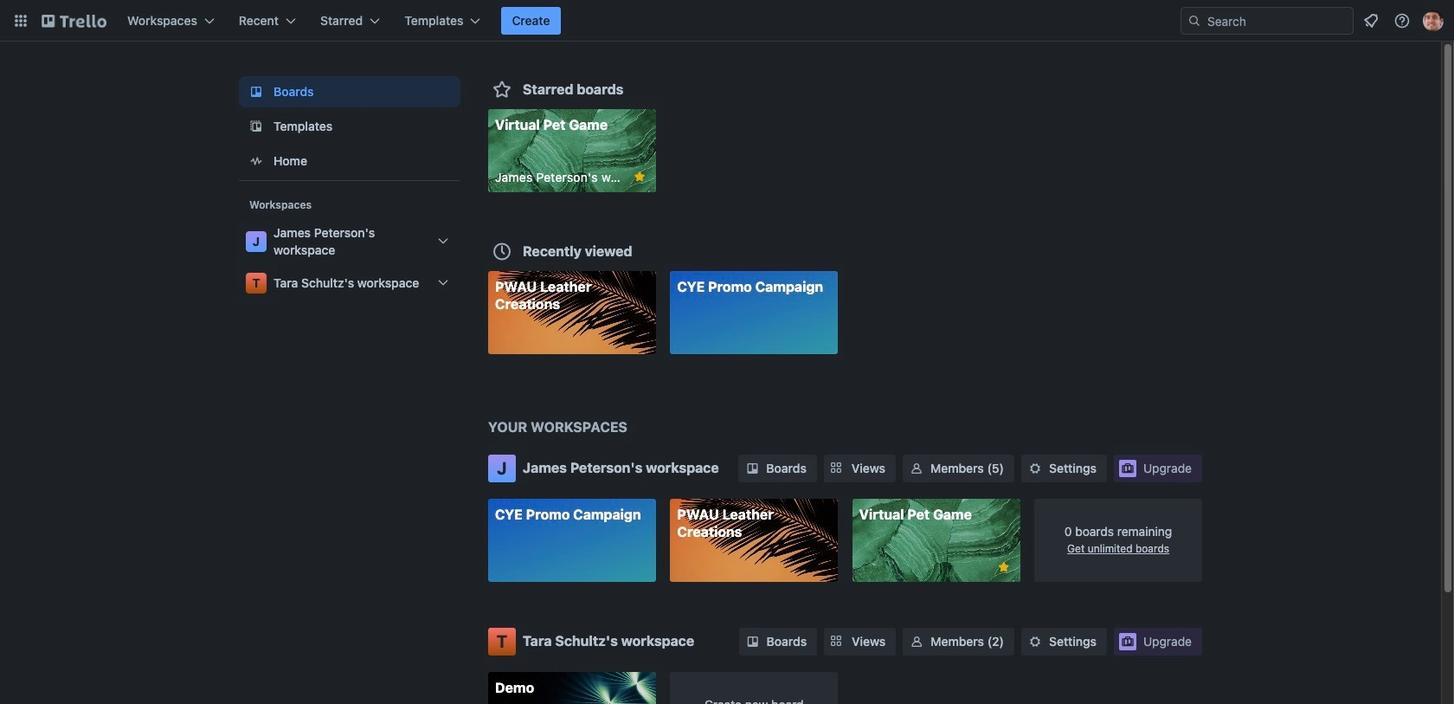 Task type: locate. For each thing, give the bounding box(es) containing it.
home image
[[246, 151, 267, 171]]

Search field
[[1181, 7, 1355, 35]]

0 horizontal spatial sm image
[[744, 460, 762, 477]]

1 horizontal spatial sm image
[[909, 460, 926, 477]]

sm image
[[1027, 460, 1045, 477], [744, 633, 762, 650], [909, 633, 926, 650]]

sm image
[[744, 460, 762, 477], [909, 460, 926, 477], [1027, 633, 1045, 650]]

search image
[[1188, 14, 1202, 28]]



Task type: vqa. For each thing, say whether or not it's contained in the screenshot.
Enabled
no



Task type: describe. For each thing, give the bounding box(es) containing it.
board image
[[246, 81, 267, 102]]

1 horizontal spatial sm image
[[909, 633, 926, 650]]

2 horizontal spatial sm image
[[1027, 633, 1045, 650]]

james peterson (jamespeterson93) image
[[1424, 10, 1445, 31]]

0 notifications image
[[1361, 10, 1382, 31]]

primary element
[[0, 0, 1455, 42]]

click to unstar this board. it will be removed from your starred list. image
[[632, 169, 648, 184]]

back to home image
[[42, 7, 107, 35]]

0 horizontal spatial sm image
[[744, 633, 762, 650]]

open information menu image
[[1394, 12, 1412, 29]]

template board image
[[246, 116, 267, 137]]

2 horizontal spatial sm image
[[1027, 460, 1045, 477]]



